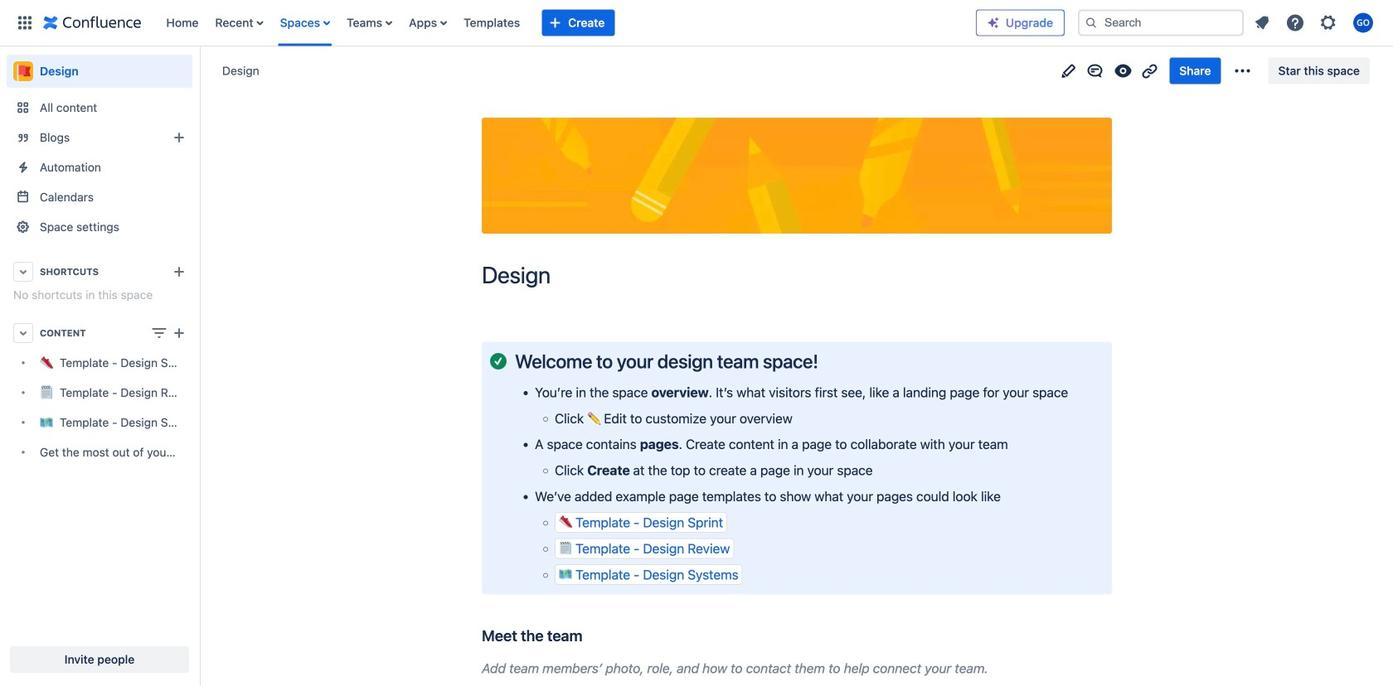 Task type: locate. For each thing, give the bounding box(es) containing it.
edit this page image
[[1059, 61, 1079, 81]]

0 vertical spatial copy image
[[817, 351, 837, 371]]

:map: image
[[559, 568, 572, 581], [559, 568, 572, 581]]

premium image
[[987, 16, 1001, 29]]

copy image
[[817, 351, 837, 371], [581, 626, 601, 646]]

:check_mark: image
[[490, 353, 507, 370]]

create a blog image
[[169, 128, 189, 148]]

search image
[[1085, 16, 1098, 29]]

tree
[[7, 348, 192, 468]]

0 horizontal spatial copy image
[[581, 626, 601, 646]]

1 horizontal spatial list
[[1248, 8, 1384, 38]]

confluence image
[[43, 13, 141, 33], [43, 13, 141, 33]]

settings icon image
[[1319, 13, 1339, 33]]

None search field
[[1079, 10, 1244, 36]]

list for "appswitcher icon"
[[158, 0, 977, 46]]

1 horizontal spatial copy image
[[817, 351, 837, 371]]

:notepad_spiral: image
[[559, 542, 572, 555], [559, 542, 572, 555]]

banner
[[0, 0, 1394, 46]]

1 vertical spatial copy image
[[581, 626, 601, 646]]

:athletic_shoe: image
[[559, 516, 572, 529]]

list for the premium image
[[1248, 8, 1384, 38]]

0 horizontal spatial list
[[158, 0, 977, 46]]

list
[[158, 0, 977, 46], [1248, 8, 1384, 38]]



Task type: describe. For each thing, give the bounding box(es) containing it.
create image
[[169, 324, 189, 343]]

your profile and preferences image
[[1354, 13, 1374, 33]]

more actions image
[[1233, 61, 1253, 81]]

Search field
[[1079, 10, 1244, 36]]

notification icon image
[[1253, 13, 1273, 33]]

add shortcut image
[[169, 262, 189, 282]]

stop watching image
[[1114, 61, 1134, 81]]

help icon image
[[1286, 13, 1306, 33]]

tree inside space element
[[7, 348, 192, 468]]

global element
[[10, 0, 977, 46]]

:athletic_shoe: image
[[559, 516, 572, 529]]

collapse sidebar image
[[181, 55, 217, 88]]

change view image
[[149, 324, 169, 343]]

appswitcher icon image
[[15, 13, 35, 33]]

space element
[[0, 46, 199, 687]]

copy link image
[[1140, 61, 1160, 81]]



Task type: vqa. For each thing, say whether or not it's contained in the screenshot.
Unstar this space icon
no



